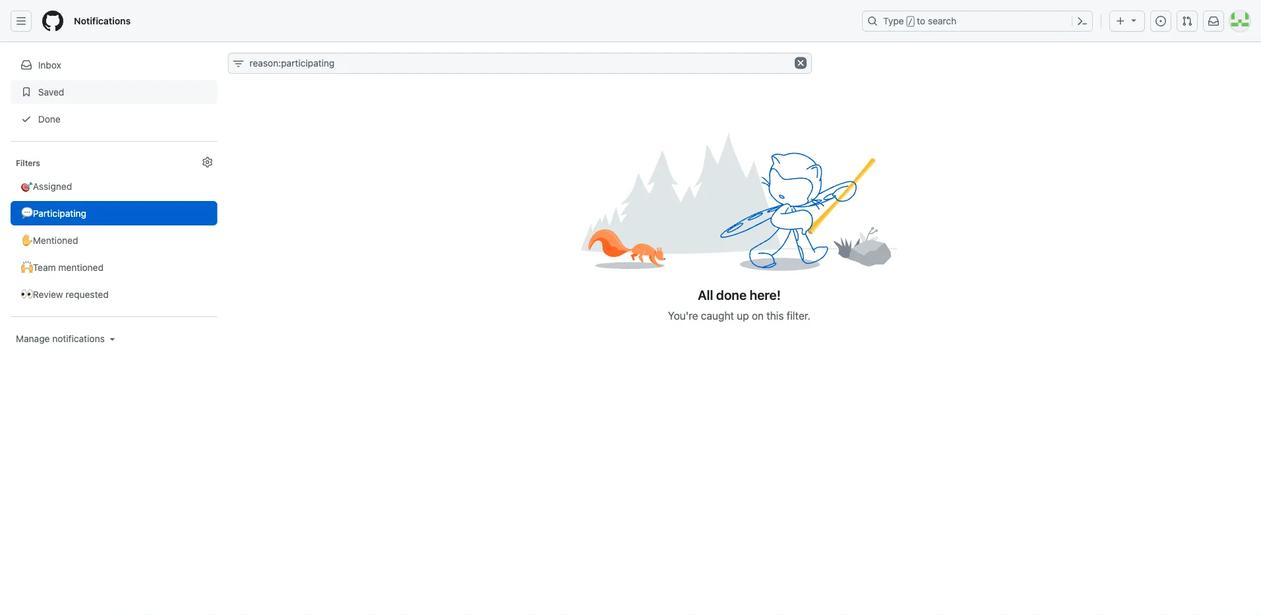 Task type: vqa. For each thing, say whether or not it's contained in the screenshot.
"lib"
no



Task type: describe. For each thing, give the bounding box(es) containing it.
🎯
[[21, 181, 30, 192]]

triangle down image inside manage notifications popup button
[[107, 334, 118, 344]]

0 vertical spatial triangle down image
[[1129, 15, 1140, 25]]

this
[[767, 309, 784, 322]]

filter zero image
[[581, 127, 898, 277]]

clear filters image
[[795, 57, 807, 69]]

review
[[33, 289, 63, 300]]

filters
[[16, 158, 40, 168]]

👀 review requested link
[[11, 282, 217, 307]]

✋ mentioned link
[[11, 228, 217, 253]]

check image
[[21, 114, 32, 124]]

👀 review requested
[[21, 289, 109, 300]]

🙌 team mentioned
[[21, 262, 104, 273]]

type / to search
[[884, 16, 957, 26]]

filter.
[[787, 309, 811, 322]]

inbox
[[38, 59, 61, 70]]

to
[[917, 16, 926, 26]]

up
[[737, 309, 749, 322]]

saved link
[[11, 80, 217, 104]]

💬 participating link
[[11, 201, 217, 226]]

git pull request image
[[1183, 16, 1193, 26]]

mentioned
[[33, 235, 78, 246]]

saved
[[36, 86, 64, 97]]

bookmark image
[[21, 87, 32, 97]]

issue opened image
[[1156, 16, 1167, 26]]

🙌 team mentioned link
[[11, 255, 217, 280]]

manage notifications button
[[16, 333, 118, 346]]

filter image
[[233, 59, 244, 69]]

homepage image
[[42, 11, 63, 32]]

✋ mentioned
[[21, 235, 78, 246]]

search
[[928, 16, 957, 26]]

💬
[[21, 208, 30, 219]]

inbox image
[[21, 60, 32, 70]]

here!
[[750, 287, 781, 303]]

done
[[36, 114, 61, 124]]



Task type: locate. For each thing, give the bounding box(es) containing it.
participating
[[33, 208, 86, 219]]

notifications element
[[11, 42, 217, 378]]

plus image
[[1116, 16, 1127, 26]]

done
[[716, 287, 747, 303]]

customize filters image
[[202, 157, 213, 168]]

👀
[[21, 289, 30, 300]]

you're
[[668, 309, 698, 322]]

notifications
[[74, 16, 131, 26]]

notifications image
[[1209, 16, 1220, 26]]

🎯 assigned link
[[11, 174, 217, 199]]

None search field
[[228, 53, 813, 74]]

🙌
[[21, 262, 30, 273]]

manage
[[16, 334, 50, 344]]

💬 participating
[[21, 208, 86, 219]]

all
[[698, 287, 713, 303]]

manage notifications
[[16, 334, 105, 344]]

team
[[33, 262, 56, 273]]

command palette image
[[1078, 16, 1088, 26]]

on
[[752, 309, 764, 322]]

type
[[884, 16, 904, 26]]

inbox link
[[11, 53, 217, 77]]

triangle down image right plus image
[[1129, 15, 1140, 25]]

caught
[[701, 309, 734, 322]]

1 vertical spatial triangle down image
[[107, 334, 118, 344]]

done link
[[11, 107, 217, 131]]

notifications link
[[69, 11, 136, 32]]

triangle down image
[[1129, 15, 1140, 25], [107, 334, 118, 344]]

✋
[[21, 235, 30, 246]]

0 horizontal spatial triangle down image
[[107, 334, 118, 344]]

1 horizontal spatial triangle down image
[[1129, 15, 1140, 25]]

🎯 assigned
[[21, 181, 72, 192]]

Filter notifications text field
[[228, 53, 813, 74]]

triangle down image right 'notifications'
[[107, 334, 118, 344]]

mentioned
[[58, 262, 104, 273]]

requested
[[66, 289, 109, 300]]

assigned
[[33, 181, 72, 192]]

all done here! you're caught up on this filter.
[[668, 287, 811, 322]]

notifications
[[52, 334, 105, 344]]

/
[[909, 17, 913, 26]]



